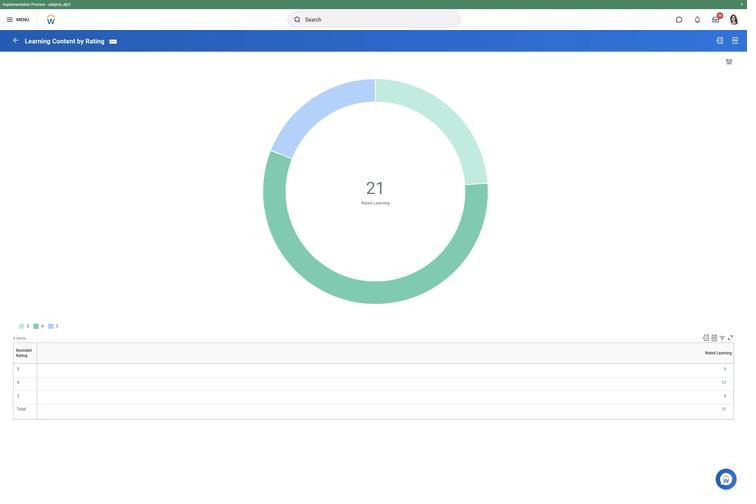 Task type: locate. For each thing, give the bounding box(es) containing it.
rounded rating
[[16, 348, 32, 358], [24, 364, 27, 364]]

menu banner
[[0, 0, 748, 30]]

1 horizontal spatial rated learning
[[706, 351, 732, 355]]

preview
[[31, 2, 45, 7]]

rating down items at the left
[[26, 364, 27, 364]]

learning inside the 21 rated learning
[[374, 201, 390, 205]]

items
[[16, 336, 26, 341]]

export to excel image
[[703, 334, 710, 341]]

rated learning
[[706, 351, 732, 355], [385, 364, 387, 364]]

rated
[[362, 201, 373, 205], [706, 351, 716, 355], [385, 364, 385, 364]]

5 up 12 "button" at bottom right
[[725, 367, 727, 371]]

rating right by
[[86, 37, 105, 45]]

5 down 'row' element
[[17, 367, 19, 371]]

21 inside 21 button
[[722, 407, 727, 412]]

adeptai_dpt1
[[48, 2, 71, 7]]

1 vertical spatial rated
[[706, 351, 716, 355]]

rated learning inside column header
[[385, 364, 387, 364]]

content
[[52, 37, 75, 45]]

rounded
[[16, 348, 32, 353], [24, 364, 26, 364]]

rounded rating down items at the left
[[24, 364, 27, 364]]

learning content by rating
[[25, 37, 105, 45]]

1 vertical spatial 4
[[17, 380, 19, 385]]

search image
[[294, 16, 302, 24]]

learning
[[25, 37, 51, 45], [374, 201, 390, 205], [717, 351, 732, 355], [385, 364, 387, 364]]

learning content by rating element
[[25, 37, 105, 45]]

21 button
[[366, 177, 386, 200], [722, 407, 728, 412]]

0 horizontal spatial 21
[[366, 178, 385, 198]]

21 inside the 21 rated learning
[[366, 178, 385, 198]]

0 vertical spatial 21
[[366, 178, 385, 198]]

0 vertical spatial 4
[[13, 336, 15, 341]]

21 for 21
[[722, 407, 727, 412]]

rounded rating up rounded rating button
[[16, 348, 32, 358]]

0 vertical spatial rounded
[[16, 348, 32, 353]]

0 horizontal spatial rated learning
[[385, 364, 387, 364]]

30
[[719, 14, 722, 17]]

rated inside column header
[[385, 364, 385, 364]]

toolbar inside 21 main content
[[700, 334, 735, 343]]

2 vertical spatial 4
[[725, 394, 727, 398]]

0 vertical spatial 21 button
[[366, 177, 386, 200]]

2 vertical spatial rated
[[385, 364, 385, 364]]

0 horizontal spatial 4
[[13, 336, 15, 341]]

rated learning column header
[[37, 364, 734, 364]]

1 vertical spatial 21 button
[[722, 407, 728, 412]]

1 horizontal spatial 4
[[17, 380, 19, 385]]

4 for 4 items
[[13, 336, 15, 341]]

21 for 21 rated learning
[[366, 178, 385, 198]]

12
[[722, 380, 727, 385]]

2 horizontal spatial 4
[[725, 394, 727, 398]]

4
[[13, 336, 15, 341], [17, 380, 19, 385], [725, 394, 727, 398]]

1 horizontal spatial 21 button
[[722, 407, 728, 412]]

total
[[17, 407, 26, 412]]

12 button
[[722, 380, 728, 385]]

rated inside the 21 rated learning
[[362, 201, 373, 205]]

2 horizontal spatial rated
[[706, 351, 716, 355]]

5
[[17, 367, 19, 371], [725, 367, 727, 371]]

rating inside "rounded rating"
[[16, 354, 27, 358]]

0 horizontal spatial rated
[[362, 201, 373, 205]]

1 vertical spatial rounded rating
[[24, 364, 27, 364]]

4 up 3
[[17, 380, 19, 385]]

2 5 from the left
[[725, 367, 727, 371]]

implementation
[[3, 2, 30, 7]]

-
[[46, 2, 47, 7]]

5 inside button
[[725, 367, 727, 371]]

1 horizontal spatial rated
[[385, 364, 385, 364]]

close environment banner image
[[741, 2, 744, 6]]

inbox large image
[[713, 16, 720, 23]]

4 items
[[13, 336, 26, 341]]

4 inside the '12 4'
[[725, 394, 727, 398]]

notifications large image
[[695, 16, 701, 23]]

total element
[[17, 406, 26, 412]]

0 vertical spatial rated
[[362, 201, 373, 205]]

4 for 4
[[17, 380, 19, 385]]

1 vertical spatial 21
[[722, 407, 727, 412]]

1 vertical spatial rounded
[[24, 364, 26, 364]]

4 left items at the left
[[13, 336, 15, 341]]

rating
[[86, 37, 105, 45], [16, 354, 27, 358], [26, 364, 27, 364]]

0 horizontal spatial 5
[[17, 367, 19, 371]]

1 horizontal spatial 5
[[725, 367, 727, 371]]

justify image
[[6, 16, 14, 24]]

0 vertical spatial rating
[[86, 37, 105, 45]]

row element
[[14, 343, 38, 364]]

1 vertical spatial rating
[[16, 354, 27, 358]]

rating up rounded rating button
[[16, 354, 27, 358]]

1 vertical spatial rated learning
[[385, 364, 387, 364]]

1 horizontal spatial 21
[[722, 407, 727, 412]]

21
[[366, 178, 385, 198], [722, 407, 727, 412]]

0 horizontal spatial 21 button
[[366, 177, 386, 200]]

by
[[77, 37, 84, 45]]

4 down 12 "button" at bottom right
[[725, 394, 727, 398]]

21 rated learning
[[362, 178, 390, 205]]

Search Workday  search field
[[305, 12, 447, 27]]

0 vertical spatial rounded rating
[[16, 348, 32, 358]]

toolbar
[[700, 334, 735, 343]]



Task type: describe. For each thing, give the bounding box(es) containing it.
rounded inside 'row' element
[[16, 348, 32, 353]]

profile logan mcneil image
[[729, 14, 740, 26]]

menu
[[16, 17, 29, 22]]

fullscreen image
[[727, 334, 735, 341]]

2 vertical spatial rating
[[26, 364, 27, 364]]

30 button
[[709, 12, 724, 27]]

1 5 from the left
[[17, 367, 19, 371]]

menu button
[[0, 9, 38, 30]]

12 4
[[722, 380, 727, 398]]

select to filter grid data image
[[719, 334, 726, 341]]

rounded rating button
[[24, 364, 27, 364]]

configure and view chart data image
[[726, 58, 734, 66]]

4 button
[[725, 393, 728, 399]]

previous page image
[[12, 36, 20, 44]]

0 vertical spatial rated learning
[[706, 351, 732, 355]]

export to worksheets image
[[711, 334, 719, 342]]

21 main content
[[0, 30, 748, 426]]

implementation preview -   adeptai_dpt1
[[3, 2, 71, 7]]

3
[[17, 394, 19, 398]]

rounded rating inside 'row' element
[[16, 348, 32, 358]]

learning inside rated learning column header
[[385, 364, 387, 364]]

view printable version (pdf) image
[[732, 37, 740, 44]]

5 button
[[725, 366, 728, 372]]

export to excel image
[[716, 37, 724, 44]]



Task type: vqa. For each thing, say whether or not it's contained in the screenshot.
bottom rated learning
yes



